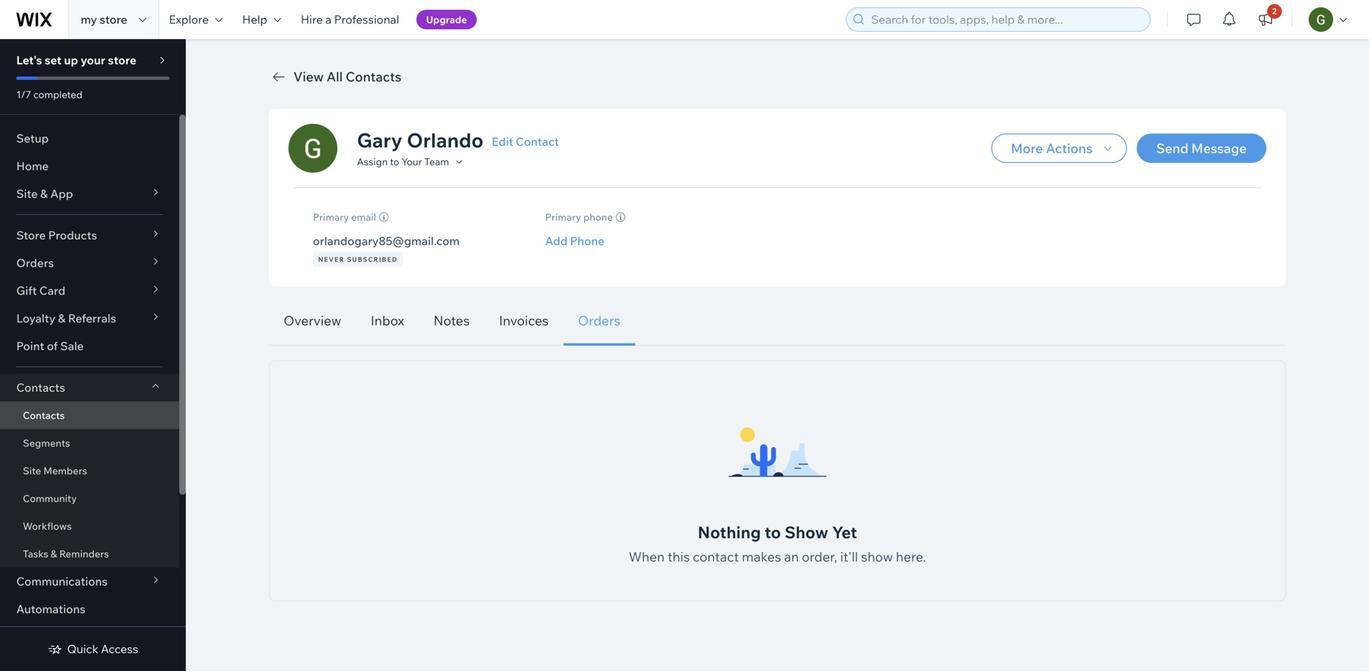Task type: vqa. For each thing, say whether or not it's contained in the screenshot.
Primary phone
yes



Task type: locate. For each thing, give the bounding box(es) containing it.
orders inside popup button
[[16, 256, 54, 270]]

orders right invoices
[[578, 313, 621, 329]]

1 horizontal spatial orders
[[578, 313, 621, 329]]

setup link
[[0, 125, 179, 152]]

primary
[[313, 211, 349, 223], [545, 211, 581, 223]]

segments link
[[0, 430, 179, 457]]

overview
[[284, 313, 341, 329]]

store products button
[[0, 222, 179, 249]]

orlando
[[407, 128, 484, 152]]

& left app
[[40, 187, 48, 201]]

site
[[16, 187, 38, 201], [23, 465, 41, 477]]

site inside dropdown button
[[16, 187, 38, 201]]

home
[[16, 159, 49, 173]]

store
[[100, 12, 127, 26], [108, 53, 136, 67]]

& for tasks
[[51, 548, 57, 560]]

loyalty
[[16, 311, 55, 326]]

let's set up your store
[[16, 53, 136, 67]]

view all contacts
[[293, 68, 402, 85]]

professional
[[334, 12, 399, 26]]

site & app button
[[0, 180, 179, 208]]

your
[[81, 53, 105, 67]]

edit contact button
[[492, 135, 559, 149]]

& for loyalty
[[58, 311, 66, 326]]

1/7 completed
[[16, 88, 82, 101]]

2 primary from the left
[[545, 211, 581, 223]]

contacts down point of sale
[[16, 381, 65, 395]]

& for site
[[40, 187, 48, 201]]

& inside 'loyalty & referrals' popup button
[[58, 311, 66, 326]]

site members
[[23, 465, 87, 477]]

0 vertical spatial to
[[390, 156, 399, 168]]

& inside site & app dropdown button
[[40, 187, 48, 201]]

to inside button
[[390, 156, 399, 168]]

0 horizontal spatial &
[[40, 187, 48, 201]]

it'll
[[841, 549, 858, 565]]

0 horizontal spatial to
[[390, 156, 399, 168]]

contacts inside popup button
[[16, 381, 65, 395]]

contacts right all
[[346, 68, 402, 85]]

& right tasks
[[51, 548, 57, 560]]

2 vertical spatial &
[[51, 548, 57, 560]]

point of sale link
[[0, 333, 179, 360]]

1 vertical spatial site
[[23, 465, 41, 477]]

0 vertical spatial contacts
[[346, 68, 402, 85]]

orlandogary85@gmail.com
[[313, 234, 460, 248]]

1 vertical spatial contacts
[[16, 381, 65, 395]]

all
[[327, 68, 343, 85]]

1 primary from the left
[[313, 211, 349, 223]]

0 vertical spatial site
[[16, 187, 38, 201]]

& right loyalty
[[58, 311, 66, 326]]

assign to your team button
[[357, 154, 466, 169]]

yet
[[832, 523, 858, 543]]

hire
[[301, 12, 323, 26]]

orders
[[16, 256, 54, 270], [578, 313, 621, 329]]

contacts up segments
[[23, 410, 65, 422]]

add phone
[[545, 234, 605, 248]]

orders down store
[[16, 256, 54, 270]]

community
[[23, 493, 77, 505]]

0 vertical spatial orders
[[16, 256, 54, 270]]

1 horizontal spatial primary
[[545, 211, 581, 223]]

0 horizontal spatial orders
[[16, 256, 54, 270]]

site down segments
[[23, 465, 41, 477]]

1 vertical spatial to
[[765, 523, 781, 543]]

contacts for the contacts popup button on the left of page
[[16, 381, 65, 395]]

store right your
[[108, 53, 136, 67]]

to left your
[[390, 156, 399, 168]]

primary left the email
[[313, 211, 349, 223]]

hire a professional link
[[291, 0, 409, 39]]

access
[[101, 642, 138, 657]]

automations link
[[0, 596, 179, 624]]

& inside tasks & reminders link
[[51, 548, 57, 560]]

to for nothing
[[765, 523, 781, 543]]

send message button
[[1137, 134, 1267, 163]]

communications button
[[0, 568, 179, 596]]

send message
[[1157, 140, 1247, 157]]

loyalty & referrals
[[16, 311, 116, 326]]

nothing
[[698, 523, 761, 543]]

assign
[[357, 156, 388, 168]]

up
[[64, 53, 78, 67]]

never
[[318, 256, 345, 264]]

2 horizontal spatial &
[[58, 311, 66, 326]]

loyalty & referrals button
[[0, 305, 179, 333]]

0 vertical spatial &
[[40, 187, 48, 201]]

gift card
[[16, 284, 65, 298]]

site down the home
[[16, 187, 38, 201]]

more actions
[[1011, 140, 1093, 157]]

primary phone
[[545, 211, 613, 223]]

primary up add
[[545, 211, 581, 223]]

1 horizontal spatial &
[[51, 548, 57, 560]]

1 horizontal spatial to
[[765, 523, 781, 543]]

help
[[242, 12, 267, 26]]

site members link
[[0, 457, 179, 485]]

when
[[629, 549, 665, 565]]

to inside the nothing to show yet when this contact makes an order, it'll show here.
[[765, 523, 781, 543]]

orders button
[[0, 249, 179, 277]]

notes
[[434, 313, 470, 329]]

contacts link
[[0, 402, 179, 430]]

contacts
[[346, 68, 402, 85], [16, 381, 65, 395], [23, 410, 65, 422]]

upgrade button
[[416, 10, 477, 29]]

sidebar element
[[0, 39, 186, 672]]

my store
[[81, 12, 127, 26]]

1 vertical spatial store
[[108, 53, 136, 67]]

store right my
[[100, 12, 127, 26]]

store
[[16, 228, 46, 243]]

show
[[785, 523, 829, 543]]

1 vertical spatial &
[[58, 311, 66, 326]]

0 horizontal spatial primary
[[313, 211, 349, 223]]

to up makes
[[765, 523, 781, 543]]

nothing to show yet when this contact makes an order, it'll show here.
[[629, 523, 927, 565]]

2 vertical spatial contacts
[[23, 410, 65, 422]]



Task type: describe. For each thing, give the bounding box(es) containing it.
0 vertical spatial store
[[100, 12, 127, 26]]

email
[[351, 211, 376, 223]]

primary email
[[313, 211, 376, 223]]

site & app
[[16, 187, 73, 201]]

this
[[668, 549, 690, 565]]

products
[[48, 228, 97, 243]]

phone
[[584, 211, 613, 223]]

upgrade
[[426, 13, 467, 26]]

show
[[861, 549, 893, 565]]

help button
[[233, 0, 291, 39]]

gary orlando edit contact
[[357, 128, 559, 152]]

add
[[545, 234, 568, 248]]

contact
[[693, 549, 739, 565]]

workflows
[[23, 521, 72, 533]]

tasks
[[23, 548, 48, 560]]

setup
[[16, 131, 49, 146]]

primary for primary email
[[313, 211, 349, 223]]

order,
[[802, 549, 838, 565]]

inbox
[[371, 313, 404, 329]]

your
[[402, 156, 422, 168]]

more actions button
[[992, 134, 1127, 163]]

communications
[[16, 575, 108, 589]]

phone
[[570, 234, 605, 248]]

add phone button
[[545, 234, 605, 249]]

primary for primary phone
[[545, 211, 581, 223]]

workflows link
[[0, 513, 179, 541]]

an
[[784, 549, 799, 565]]

assign to your team
[[357, 156, 449, 168]]

edit
[[492, 135, 513, 149]]

1/7
[[16, 88, 31, 101]]

set
[[45, 53, 61, 67]]

invoices
[[499, 313, 549, 329]]

gary orlando image
[[289, 124, 338, 173]]

Search for tools, apps, help & more... field
[[867, 8, 1145, 31]]

2 button
[[1248, 0, 1284, 39]]

home link
[[0, 152, 179, 180]]

to for assign
[[390, 156, 399, 168]]

contacts button
[[0, 374, 179, 402]]

members
[[43, 465, 87, 477]]

2
[[1273, 6, 1277, 16]]

send
[[1157, 140, 1189, 157]]

sale
[[60, 339, 84, 353]]

let's
[[16, 53, 42, 67]]

point
[[16, 339, 44, 353]]

point of sale
[[16, 339, 84, 353]]

a
[[326, 12, 332, 26]]

store inside sidebar element
[[108, 53, 136, 67]]

contacts for 'contacts' link
[[23, 410, 65, 422]]

reminders
[[59, 548, 109, 560]]

my
[[81, 12, 97, 26]]

tasks & reminders link
[[0, 541, 179, 568]]

site for site & app
[[16, 187, 38, 201]]

more
[[1011, 140, 1043, 157]]

site for site members
[[23, 465, 41, 477]]

of
[[47, 339, 58, 353]]

referrals
[[68, 311, 116, 326]]

contacts inside button
[[346, 68, 402, 85]]

view
[[293, 68, 324, 85]]

orlandogary85@gmail.com never subscribed
[[313, 234, 460, 264]]

team
[[424, 156, 449, 168]]

store products
[[16, 228, 97, 243]]

view all contacts button
[[269, 67, 402, 86]]

subscribed
[[347, 256, 398, 264]]

card
[[39, 284, 65, 298]]

gift card button
[[0, 277, 179, 305]]

message
[[1192, 140, 1247, 157]]

quick access
[[67, 642, 138, 657]]

here.
[[896, 549, 927, 565]]

completed
[[33, 88, 82, 101]]

actions
[[1046, 140, 1093, 157]]

tasks & reminders
[[23, 548, 109, 560]]

1 vertical spatial orders
[[578, 313, 621, 329]]

explore
[[169, 12, 209, 26]]

automations
[[16, 602, 86, 617]]

app
[[50, 187, 73, 201]]

gift
[[16, 284, 37, 298]]

gary
[[357, 128, 403, 152]]

community link
[[0, 485, 179, 513]]

hire a professional
[[301, 12, 399, 26]]

quick
[[67, 642, 98, 657]]



